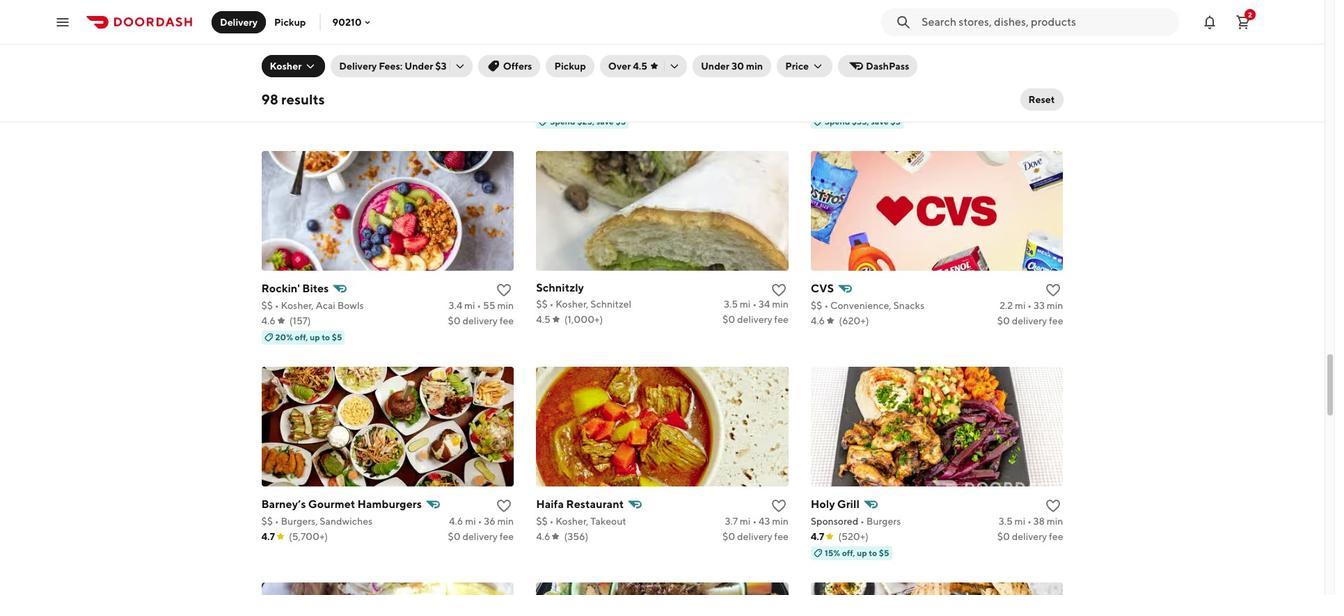Task type: locate. For each thing, give the bounding box(es) containing it.
kosher, up (1,000+)
[[556, 298, 589, 310]]

off, down (157)
[[295, 332, 308, 342]]

mi right the 2.2
[[1015, 300, 1026, 311]]

0 horizontal spatial save
[[596, 116, 614, 126]]

$​0
[[997, 99, 1010, 110], [723, 314, 735, 325], [448, 315, 461, 326], [997, 315, 1010, 326], [448, 531, 461, 542], [723, 531, 735, 542], [997, 531, 1010, 542]]

1 spend from the left
[[550, 116, 576, 126]]

0 vertical spatial pickup button
[[266, 11, 314, 33]]

0 horizontal spatial spend
[[550, 116, 576, 126]]

1 vertical spatial 4.5
[[536, 314, 551, 325]]

0 horizontal spatial off,
[[295, 332, 308, 342]]

under
[[405, 61, 433, 72], [701, 61, 730, 72]]

3.7
[[725, 516, 738, 527]]

cvs
[[811, 282, 834, 295]]

delivery down 3.4 mi • 55 min
[[463, 315, 498, 326]]

4.7 down barney's
[[261, 531, 275, 542]]

• down cvs
[[824, 300, 829, 311]]

rockin'
[[261, 282, 300, 295]]

kosher
[[270, 61, 302, 72]]

gourmet
[[308, 498, 355, 511]]

1 horizontal spatial delivery
[[339, 61, 377, 72]]

save right $35,
[[871, 116, 889, 126]]

pico
[[261, 66, 284, 79]]

takeout down restaurant
[[590, 516, 626, 527]]

kosher, up (157)
[[281, 300, 314, 311]]

2 spend from the left
[[825, 116, 850, 126]]

click to add this store to your saved list image up 3.4 mi • 55 min
[[496, 282, 513, 298]]

pickup button up the kosher button
[[266, 11, 314, 33]]

1 horizontal spatial up
[[857, 548, 867, 558]]

2 under from the left
[[701, 61, 730, 72]]

(520+)
[[839, 531, 869, 542]]

0 horizontal spatial pickup
[[274, 16, 306, 28]]

takeout
[[310, 84, 346, 95], [590, 516, 626, 527]]

4.6 down cvs
[[811, 315, 825, 326]]

3.4 mi • 55 min
[[449, 300, 514, 311]]

delivery
[[220, 16, 258, 28], [339, 61, 377, 72]]

pickup button
[[266, 11, 314, 33], [546, 55, 594, 77]]

over 4.5 button
[[600, 55, 687, 77]]

takeout up (600+)
[[310, 84, 346, 95]]

sponsored
[[811, 516, 859, 527]]

mi for holy grill
[[1015, 516, 1026, 527]]

delivery down 3.7 mi • 43 min
[[737, 531, 773, 542]]

min right 30
[[746, 61, 763, 72]]

off, for bites
[[295, 332, 308, 342]]

33
[[1034, 84, 1045, 95], [1034, 300, 1045, 311]]

haifa restaurant
[[536, 498, 624, 511]]

1 vertical spatial up
[[857, 548, 867, 558]]

4.6
[[261, 315, 276, 326], [811, 315, 825, 326], [449, 516, 463, 527], [536, 531, 550, 542]]

bites
[[302, 282, 329, 295]]

dashpass
[[866, 61, 910, 72]]

off,
[[295, 332, 308, 342], [842, 548, 855, 558]]

mi left 38 at the right bottom of the page
[[1015, 516, 1026, 527]]

$5
[[616, 116, 626, 126], [891, 116, 901, 126], [332, 332, 342, 342], [879, 548, 889, 558]]

$​0 down 3.5 mi • 38 min
[[997, 531, 1010, 542]]

1 horizontal spatial takeout
[[590, 516, 626, 527]]

delivery for delivery fees: under $3
[[339, 61, 377, 72]]

0 vertical spatial up
[[310, 332, 320, 342]]

1 horizontal spatial spend
[[825, 116, 850, 126]]

$$ for gourmet
[[261, 516, 273, 527]]

$5 right $35,
[[891, 116, 901, 126]]

1 horizontal spatial save
[[871, 116, 889, 126]]

to down acai
[[322, 332, 330, 342]]

4.7 down the sponsored
[[811, 531, 825, 542]]

4.5 right the over
[[633, 61, 647, 72]]

3.5 left 34
[[724, 298, 738, 310]]

bowls
[[337, 300, 364, 311]]

up down (157)
[[310, 332, 320, 342]]

spend left $25,
[[550, 116, 576, 126]]

judi's deli
[[811, 66, 865, 79]]

1 horizontal spatial 3.5
[[999, 516, 1013, 527]]

4.5
[[633, 61, 647, 72], [536, 314, 551, 325]]

2 33 from the top
[[1034, 300, 1045, 311]]

delivery inside 2.4 mi • 33 min $​0 delivery fee
[[1012, 99, 1047, 110]]

delivery for holy grill
[[1012, 531, 1047, 542]]

1 horizontal spatial off,
[[842, 548, 855, 558]]

save
[[596, 116, 614, 126], [871, 116, 889, 126]]

4.6 down haifa on the left of page
[[536, 531, 550, 542]]

click to add this store to your saved list image up 3.7 mi • 43 min
[[771, 498, 787, 514]]

up for grill
[[857, 548, 867, 558]]

pickup button left the over
[[546, 55, 594, 77]]

36
[[484, 516, 496, 527]]

2.2 mi • 33 min
[[1000, 300, 1063, 311]]

90210 button
[[332, 16, 373, 28]]

to
[[322, 332, 330, 342], [869, 548, 877, 558]]

4.5 down "schnitzly"
[[536, 314, 551, 325]]

$​0 delivery fee for grill
[[997, 531, 1063, 542]]

20%
[[275, 332, 293, 342]]

off, right 15%
[[842, 548, 855, 558]]

sponsored • burgers
[[811, 516, 901, 527]]

(157)
[[290, 315, 311, 326]]

0 vertical spatial 3.5
[[724, 298, 738, 310]]

0 vertical spatial to
[[322, 332, 330, 342]]

0 vertical spatial 33
[[1034, 84, 1045, 95]]

cafe
[[287, 66, 312, 79]]

mi right 3.7
[[740, 516, 751, 527]]

up down (520+)
[[857, 548, 867, 558]]

$ • kosher, takeout
[[261, 84, 346, 95]]

0 vertical spatial 4.5
[[633, 61, 647, 72]]

4.7
[[261, 99, 275, 110], [261, 531, 275, 542], [811, 531, 825, 542]]

1 vertical spatial 3.5
[[999, 516, 1013, 527]]

$​0 delivery fee down 3.5 mi • 38 min
[[997, 531, 1063, 542]]

min
[[746, 61, 763, 72], [1047, 84, 1063, 95], [772, 298, 789, 310], [497, 300, 514, 311], [1047, 300, 1063, 311], [497, 516, 514, 527], [772, 516, 789, 527], [1047, 516, 1063, 527]]

delivery
[[1012, 99, 1047, 110], [737, 314, 773, 325], [463, 315, 498, 326], [1012, 315, 1047, 326], [463, 531, 498, 542], [737, 531, 773, 542], [1012, 531, 1047, 542]]

2 vertical spatial click to add this store to your saved list image
[[496, 498, 513, 514]]

$5 right $25,
[[616, 116, 626, 126]]

up for bites
[[310, 332, 320, 342]]

0 horizontal spatial 3.5
[[724, 298, 738, 310]]

click to add this store to your saved list image right 30
[[771, 66, 787, 83]]

• left 36
[[478, 516, 482, 527]]

click to add this store to your saved list image for holy grill
[[1045, 498, 1062, 514]]

min right the 2.2
[[1047, 300, 1063, 311]]

min for 3.4 mi • 55 min
[[497, 300, 514, 311]]

1 horizontal spatial 4.5
[[633, 61, 647, 72]]

1 vertical spatial takeout
[[590, 516, 626, 527]]

0 horizontal spatial delivery
[[220, 16, 258, 28]]

min right 38 at the right bottom of the page
[[1047, 516, 1063, 527]]

mi inside 2.4 mi • 33 min $​0 delivery fee
[[1015, 84, 1026, 95]]

0 vertical spatial click to add this store to your saved list image
[[496, 66, 513, 83]]

under left 30
[[701, 61, 730, 72]]

to down burgers
[[869, 548, 877, 558]]

0 horizontal spatial takeout
[[310, 84, 346, 95]]

fee
[[1049, 99, 1063, 110], [774, 314, 789, 325], [500, 315, 514, 326], [1049, 315, 1063, 326], [500, 531, 514, 542], [774, 531, 789, 542], [1049, 531, 1063, 542]]

1 horizontal spatial under
[[701, 61, 730, 72]]

38
[[1034, 516, 1045, 527]]

0 horizontal spatial up
[[310, 332, 320, 342]]

delivery inside button
[[220, 16, 258, 28]]

33 right the 2.2
[[1034, 300, 1045, 311]]

min right 55
[[497, 300, 514, 311]]

4.5 inside "button"
[[633, 61, 647, 72]]

kosher, down pico cafe
[[275, 84, 308, 95]]

click to add this store to your saved list image right 34
[[771, 282, 787, 298]]

barney's gourmet hamburgers
[[261, 498, 422, 511]]

click to add this store to your saved list image
[[496, 66, 513, 83], [771, 282, 787, 298], [496, 498, 513, 514]]

click to add this store to your saved list image
[[771, 66, 787, 83], [496, 282, 513, 298], [1045, 282, 1062, 298], [771, 498, 787, 514], [1045, 498, 1062, 514]]

0 horizontal spatial to
[[322, 332, 330, 342]]

$​0 delivery fee for gourmet
[[448, 531, 514, 542]]

1 vertical spatial pickup
[[555, 61, 586, 72]]

$​0 down 3.7
[[723, 531, 735, 542]]

20% off, up to $5
[[275, 332, 342, 342]]

$$ down rockin'
[[261, 300, 273, 311]]

4.7 down $ at the left
[[261, 99, 275, 110]]

1 33 from the top
[[1034, 84, 1045, 95]]

0 horizontal spatial 4.5
[[536, 314, 551, 325]]

4.7 for barney's gourmet hamburgers
[[261, 531, 275, 542]]

3.5
[[724, 298, 738, 310], [999, 516, 1013, 527]]

mi left 36
[[465, 516, 476, 527]]

delivery fees: under $3
[[339, 61, 447, 72]]

pickup up the kosher button
[[274, 16, 306, 28]]

reset button
[[1020, 88, 1063, 111]]

$$ for restaurant
[[536, 516, 548, 527]]

1 vertical spatial off,
[[842, 548, 855, 558]]

$​0 delivery fee down 3.4 mi • 55 min
[[448, 315, 514, 326]]

3.7 mi • 43 min
[[725, 516, 789, 527]]

$​0 down 2.4
[[997, 99, 1010, 110]]

2.2
[[1000, 300, 1013, 311]]

2
[[1248, 10, 1252, 18]]

1 horizontal spatial pickup button
[[546, 55, 594, 77]]

$3
[[435, 61, 447, 72]]

$
[[261, 84, 267, 95]]

3.5 left 38 at the right bottom of the page
[[999, 516, 1013, 527]]

click to add this store to your saved list image left superyum on the top of the page
[[496, 66, 513, 83]]

1 vertical spatial to
[[869, 548, 877, 558]]

• down "schnitzly"
[[550, 298, 554, 310]]

mi right 2.4
[[1015, 84, 1026, 95]]

$​0 down 4.6 mi • 36 min
[[448, 531, 461, 542]]

acai
[[316, 300, 335, 311]]

0 vertical spatial off,
[[295, 332, 308, 342]]

min for 4.6 mi • 36 min
[[497, 516, 514, 527]]

haifa
[[536, 498, 564, 511]]

4.6 left 36
[[449, 516, 463, 527]]

mi right 3.4
[[464, 300, 475, 311]]

kosher, for $$ • kosher, takeout
[[556, 516, 589, 527]]

$$ • burgers, sandwiches
[[261, 516, 373, 527]]

0 horizontal spatial under
[[405, 61, 433, 72]]

pickup left the over
[[555, 61, 586, 72]]

1 vertical spatial delivery
[[339, 61, 377, 72]]

4.6 mi • 36 min
[[449, 516, 514, 527]]

save right $25,
[[596, 116, 614, 126]]

$$ • kosher, takeout
[[536, 516, 626, 527]]

hamburgers
[[358, 498, 422, 511]]

delivery for cvs
[[1012, 315, 1047, 326]]

min right 2.4
[[1047, 84, 1063, 95]]

mi
[[1015, 84, 1026, 95], [740, 298, 751, 310], [464, 300, 475, 311], [1015, 300, 1026, 311], [465, 516, 476, 527], [740, 516, 751, 527], [1015, 516, 1026, 527]]

1 horizontal spatial to
[[869, 548, 877, 558]]

0 vertical spatial delivery
[[220, 16, 258, 28]]

delivery down '2.2 mi • 33 min'
[[1012, 315, 1047, 326]]

fee for cvs
[[1049, 315, 1063, 326]]

$​0 down the 2.2
[[997, 315, 1010, 326]]

$​0 down 3.5 mi • 34 min
[[723, 314, 735, 325]]

1 save from the left
[[596, 116, 614, 126]]

0 vertical spatial takeout
[[310, 84, 346, 95]]

delivery down 2.4
[[1012, 99, 1047, 110]]

1 vertical spatial click to add this store to your saved list image
[[771, 282, 787, 298]]

under 30 min button
[[693, 55, 772, 77]]

$​0 delivery fee for restaurant
[[723, 531, 789, 542]]

click to add this store to your saved list image up 3.5 mi • 38 min
[[1045, 498, 1062, 514]]

delivery for haifa restaurant
[[737, 531, 773, 542]]

click to add this store to your saved list image up '2.2 mi • 33 min'
[[1045, 282, 1062, 298]]

$​0 delivery fee
[[723, 314, 789, 325], [448, 315, 514, 326], [997, 315, 1063, 326], [448, 531, 514, 542], [723, 531, 789, 542], [997, 531, 1063, 542]]

min inside 2.4 mi • 33 min $​0 delivery fee
[[1047, 84, 1063, 95]]

$​0 delivery fee down 3.7 mi • 43 min
[[723, 531, 789, 542]]

delivery down 3.5 mi • 38 min
[[1012, 531, 1047, 542]]

•
[[269, 84, 273, 95], [1028, 84, 1032, 95], [550, 298, 554, 310], [753, 298, 757, 310], [275, 300, 279, 311], [477, 300, 481, 311], [824, 300, 829, 311], [1028, 300, 1032, 311], [275, 516, 279, 527], [478, 516, 482, 527], [550, 516, 554, 527], [753, 516, 757, 527], [861, 516, 865, 527], [1028, 516, 1032, 527]]

results
[[281, 91, 325, 107]]

price
[[785, 61, 809, 72]]

kosher, up (356)
[[556, 516, 589, 527]]

$​0 delivery fee down 4.6 mi • 36 min
[[448, 531, 514, 542]]

min right 43
[[772, 516, 789, 527]]

$​0 down 3.4
[[448, 315, 461, 326]]

spend for spend $25, save $5
[[550, 116, 576, 126]]

$$ down "schnitzly"
[[536, 298, 548, 310]]

33 inside 2.4 mi • 33 min $​0 delivery fee
[[1034, 84, 1045, 95]]

min right 36
[[497, 516, 514, 527]]

2 save from the left
[[871, 116, 889, 126]]

$$ down barney's
[[261, 516, 273, 527]]

• down rockin'
[[275, 300, 279, 311]]

offers button
[[478, 55, 541, 77]]

3 items, open order cart image
[[1235, 14, 1252, 30]]

delivery down 4.6 mi • 36 min
[[463, 531, 498, 542]]

98 results
[[261, 91, 325, 107]]

under left $3
[[405, 61, 433, 72]]

click to add this store to your saved list image for barney's gourmet hamburgers
[[496, 498, 513, 514]]

• right the 2.2
[[1028, 300, 1032, 311]]

under inside button
[[701, 61, 730, 72]]

33 right 2.4
[[1034, 84, 1045, 95]]

off, for grill
[[842, 548, 855, 558]]

kosher,
[[275, 84, 308, 95], [556, 298, 589, 310], [281, 300, 314, 311], [556, 516, 589, 527]]

4.6 up 20%
[[261, 315, 276, 326]]

spend left $35,
[[825, 116, 850, 126]]

mi for cvs
[[1015, 300, 1026, 311]]

$$ down haifa on the left of page
[[536, 516, 548, 527]]

3.5 for 3.5 mi • 34 min
[[724, 298, 738, 310]]

to for holy grill
[[869, 548, 877, 558]]

min right 34
[[772, 298, 789, 310]]

spend $25, save $5
[[550, 116, 626, 126]]

spend $35, save $5
[[825, 116, 901, 126]]

0 horizontal spatial pickup button
[[266, 11, 314, 33]]

• right 2.4
[[1028, 84, 1032, 95]]

1 vertical spatial 33
[[1034, 300, 1045, 311]]

dashpass button
[[838, 55, 918, 77]]

fee for barney's gourmet hamburgers
[[500, 531, 514, 542]]

$​0 for rockin' bites
[[448, 315, 461, 326]]

15%
[[825, 548, 840, 558]]



Task type: describe. For each thing, give the bounding box(es) containing it.
• left 43
[[753, 516, 757, 527]]

click to add this store to your saved list image for cvs
[[1045, 282, 1062, 298]]

holy
[[811, 498, 835, 511]]

• down barney's
[[275, 516, 279, 527]]

schnitzel
[[590, 298, 632, 310]]

• left 34
[[753, 298, 757, 310]]

• right $ at the left
[[269, 84, 273, 95]]

kosher button
[[261, 55, 325, 77]]

2 button
[[1230, 8, 1257, 36]]

mi for barney's gourmet hamburgers
[[465, 516, 476, 527]]

98
[[261, 91, 278, 107]]

takeout for $ • kosher, takeout
[[310, 84, 346, 95]]

$35,
[[852, 116, 869, 126]]

30
[[732, 61, 744, 72]]

judi's
[[811, 66, 841, 79]]

min for 3.7 mi • 43 min
[[772, 516, 789, 527]]

to for rockin' bites
[[322, 332, 330, 342]]

$5 down burgers
[[879, 548, 889, 558]]

$$ • kosher, acai bowls
[[261, 300, 364, 311]]

convenience,
[[830, 300, 892, 311]]

under 30 min
[[701, 61, 763, 72]]

delivery down 3.5 mi • 34 min
[[737, 314, 773, 325]]

kosher, for $ • kosher, takeout
[[275, 84, 308, 95]]

55
[[483, 300, 496, 311]]

fee for holy grill
[[1049, 531, 1063, 542]]

delivery for barney's gourmet hamburgers
[[463, 531, 498, 542]]

reset
[[1029, 94, 1055, 105]]

Store search: begin typing to search for stores available on DoorDash text field
[[922, 14, 1171, 30]]

15% off, up to $5
[[825, 548, 889, 558]]

click to add this store to your saved list image for haifa restaurant
[[771, 498, 787, 514]]

• up (520+)
[[861, 516, 865, 527]]

sandwiches
[[320, 516, 373, 527]]

restaurant
[[566, 498, 624, 511]]

superyum
[[536, 66, 589, 79]]

3.5 for 3.5 mi • 38 min
[[999, 516, 1013, 527]]

$​0 delivery fee down 3.5 mi • 34 min
[[723, 314, 789, 325]]

$$ down cvs
[[811, 300, 822, 311]]

offers
[[503, 61, 532, 72]]

min for 2.2 mi • 33 min
[[1047, 300, 1063, 311]]

0 vertical spatial pickup
[[274, 16, 306, 28]]

$​0 inside 2.4 mi • 33 min $​0 delivery fee
[[997, 99, 1010, 110]]

burgers,
[[281, 516, 318, 527]]

spend for spend $35, save $5
[[825, 116, 850, 126]]

save for $25,
[[596, 116, 614, 126]]

$​0 for haifa restaurant
[[723, 531, 735, 542]]

fee for rockin' bites
[[500, 315, 514, 326]]

pico cafe
[[261, 66, 312, 79]]

1 horizontal spatial pickup
[[555, 61, 586, 72]]

deli
[[844, 66, 865, 79]]

over
[[608, 61, 631, 72]]

(5,700+)
[[289, 531, 328, 542]]

• left 55
[[477, 300, 481, 311]]

save for $35,
[[871, 116, 889, 126]]

$​0 for cvs
[[997, 315, 1010, 326]]

4.6 for cvs
[[811, 315, 825, 326]]

• down haifa on the left of page
[[550, 516, 554, 527]]

3.4
[[449, 300, 462, 311]]

delivery button
[[212, 11, 266, 33]]

mi for rockin' bites
[[464, 300, 475, 311]]

$$ for bites
[[261, 300, 273, 311]]

click to add this store to your saved list image for pico cafe
[[496, 66, 513, 83]]

3.5 mi • 34 min
[[724, 298, 789, 310]]

fees:
[[379, 61, 403, 72]]

delivery for rockin' bites
[[463, 315, 498, 326]]

fee inside 2.4 mi • 33 min $​0 delivery fee
[[1049, 99, 1063, 110]]

delivery for delivery
[[220, 16, 258, 28]]

min inside button
[[746, 61, 763, 72]]

4.6 for haifa restaurant
[[536, 531, 550, 542]]

kosher, for $$ • kosher, schnitzel
[[556, 298, 589, 310]]

2.4 mi • 33 min $​0 delivery fee
[[997, 84, 1063, 110]]

1 under from the left
[[405, 61, 433, 72]]

(600+)
[[289, 99, 320, 110]]

4.7 for holy grill
[[811, 531, 825, 542]]

$​0 delivery fee for bites
[[448, 315, 514, 326]]

price button
[[777, 55, 833, 77]]

snacks
[[894, 300, 925, 311]]

grill
[[837, 498, 860, 511]]

notification bell image
[[1202, 14, 1218, 30]]

1 vertical spatial pickup button
[[546, 55, 594, 77]]

43
[[759, 516, 770, 527]]

barney's
[[261, 498, 306, 511]]

$​0 delivery fee down '2.2 mi • 33 min'
[[997, 315, 1063, 326]]

$5 down acai
[[332, 332, 342, 342]]

$$ • kosher, schnitzel
[[536, 298, 632, 310]]

schnitzly
[[536, 281, 584, 294]]

2.4
[[999, 84, 1013, 95]]

burgers
[[867, 516, 901, 527]]

(620+)
[[839, 315, 869, 326]]

click to add this store to your saved list image for rockin' bites
[[496, 282, 513, 298]]

33 for 2.2 mi • 33 min
[[1034, 300, 1045, 311]]

• inside 2.4 mi • 33 min $​0 delivery fee
[[1028, 84, 1032, 95]]

min for 3.5 mi • 34 min
[[772, 298, 789, 310]]

(1,000+)
[[564, 314, 603, 325]]

mi left 34
[[740, 298, 751, 310]]

(356)
[[564, 531, 589, 542]]

takeout for $$ • kosher, takeout
[[590, 516, 626, 527]]

$​0 for barney's gourmet hamburgers
[[448, 531, 461, 542]]

kosher, for $$ • kosher, acai bowls
[[281, 300, 314, 311]]

$$ • convenience, snacks
[[811, 300, 925, 311]]

min for 3.5 mi • 38 min
[[1047, 516, 1063, 527]]

• left 38 at the right bottom of the page
[[1028, 516, 1032, 527]]

holy grill
[[811, 498, 860, 511]]

open menu image
[[54, 14, 71, 30]]

33 for 2.4 mi • 33 min $​0 delivery fee
[[1034, 84, 1045, 95]]

$​0 for holy grill
[[997, 531, 1010, 542]]

$25,
[[577, 116, 595, 126]]

mi for haifa restaurant
[[740, 516, 751, 527]]

90210
[[332, 16, 362, 28]]

4.6 for rockin' bites
[[261, 315, 276, 326]]

over 4.5
[[608, 61, 647, 72]]

click to add this store to your saved list image for superyum
[[771, 66, 787, 83]]

34
[[759, 298, 770, 310]]

fee for haifa restaurant
[[774, 531, 789, 542]]

rockin' bites
[[261, 282, 329, 295]]

3.5 mi • 38 min
[[999, 516, 1063, 527]]



Task type: vqa. For each thing, say whether or not it's contained in the screenshot.
98
yes



